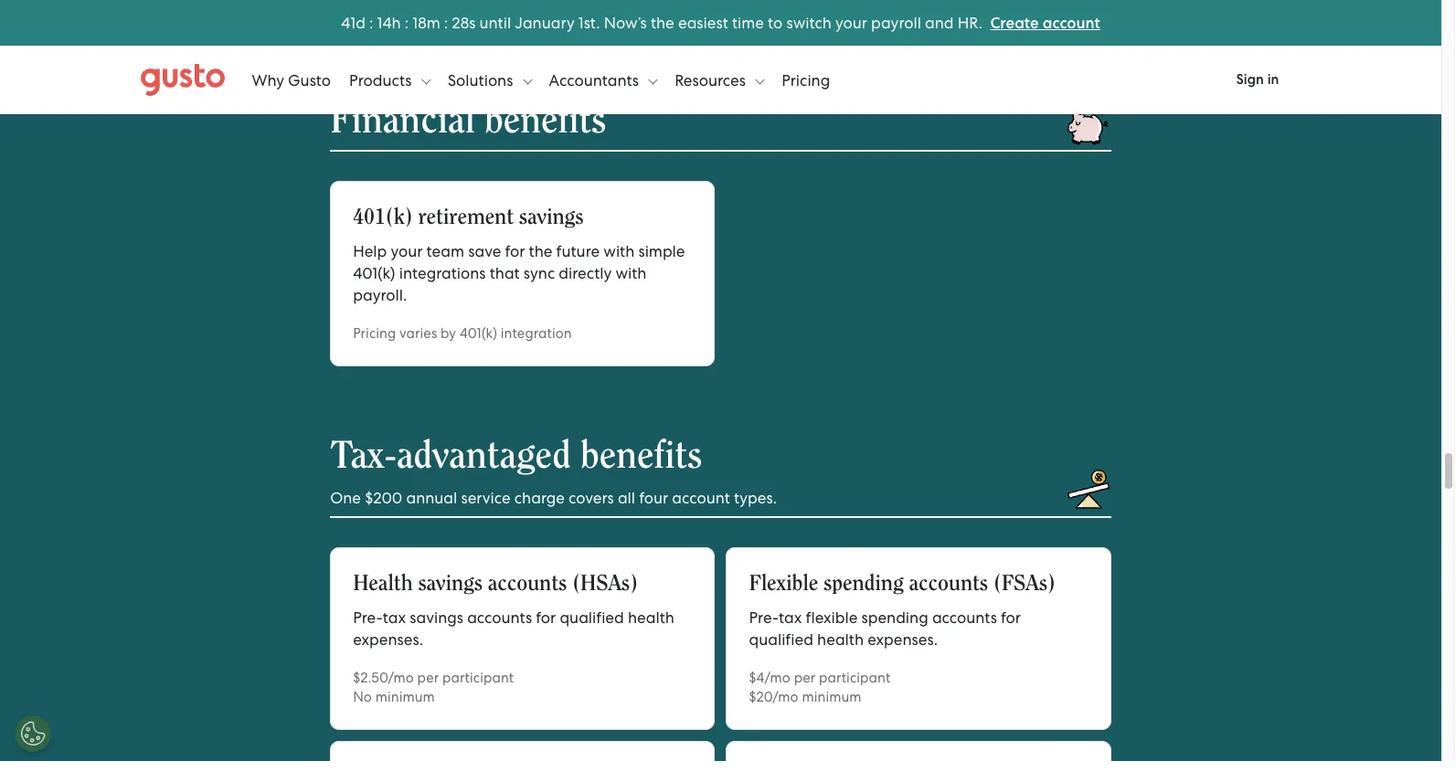 Task type: describe. For each thing, give the bounding box(es) containing it.
online payroll services, hr, and benefits | gusto image
[[140, 64, 224, 96]]

tax-
[[330, 437, 397, 475]]

$200
[[365, 489, 402, 507]]

participant for spending
[[819, 670, 891, 687]]

savings for retirement
[[519, 207, 584, 229]]

charge
[[515, 489, 565, 507]]

gusto
[[288, 71, 331, 89]]

401(k) retirement savings
[[353, 207, 584, 229]]

one $200 annual service charge covers all four account types.
[[330, 489, 777, 507]]

flexible spending accounts (fsas)
[[749, 573, 1056, 595]]

why gusto
[[252, 71, 331, 89]]

to
[[768, 13, 783, 32]]

2 4 from the left
[[383, 13, 392, 32]]

$4/mo per participant $20/mo minimum
[[749, 670, 891, 706]]

pricing for pricing
[[782, 71, 830, 89]]

the inside the help your team save for the future with simple 401(k) integrations that sync directly with payroll.
[[529, 242, 553, 261]]

flexible
[[749, 573, 818, 595]]

qualified inside pre-tax flexible spending accounts for qualified health expenses.
[[749, 631, 814, 649]]

$2.50/mo
[[353, 670, 414, 687]]

financial benefits
[[330, 101, 606, 140]]

switch
[[787, 13, 832, 32]]

h :
[[392, 13, 409, 32]]

solutions
[[448, 71, 517, 89]]

payroll.
[[353, 286, 407, 304]]

future
[[556, 242, 600, 261]]

create
[[990, 13, 1039, 32]]

your inside 4 1 d : 1 4 h : 1 8 m : 2 8 s until january 1st. now's the easiest time to switch your payroll and hr. create account
[[836, 13, 868, 32]]

tax for flexible
[[779, 609, 802, 627]]

401(k) inside the help your team save for the future with simple 401(k) integrations that sync directly with payroll.
[[353, 264, 395, 283]]

(fsas)
[[994, 573, 1056, 595]]

retirement
[[418, 207, 514, 229]]

0 vertical spatial benefits
[[484, 101, 606, 140]]

january
[[515, 13, 575, 32]]

easiest
[[678, 13, 728, 32]]

4 1 d : 1 4 h : 1 8 m : 2 8 s until january 1st. now's the easiest time to switch your payroll and hr. create account
[[341, 13, 1101, 32]]

expenses. inside pre-tax flexible spending accounts for qualified health expenses.
[[868, 631, 938, 649]]

(hsas)
[[572, 573, 638, 595]]

why gusto link
[[252, 53, 331, 107]]

hr.
[[958, 13, 983, 32]]

sign in link
[[1215, 59, 1301, 101]]

1 4 from the left
[[341, 13, 350, 32]]

1 horizontal spatial account
[[1043, 13, 1101, 32]]

accounts left (fsas)
[[909, 573, 988, 595]]

sign
[[1237, 71, 1264, 88]]

and
[[925, 13, 954, 32]]

solutions button
[[448, 53, 532, 107]]

$4/mo
[[749, 670, 791, 687]]

0 vertical spatial spending
[[824, 573, 904, 595]]

for inside pre-tax flexible spending accounts for qualified health expenses.
[[1001, 609, 1021, 627]]

pricing for pricing varies by 401(k) integration
[[353, 325, 396, 342]]

no
[[353, 689, 372, 706]]

qualified inside pre-tax savings accounts for qualified health expenses.
[[560, 609, 624, 627]]

2 vertical spatial 401(k)
[[460, 325, 497, 342]]

$20/mo
[[749, 689, 799, 706]]

pricing varies by 401(k) integration
[[353, 325, 572, 342]]

accountants button
[[549, 53, 658, 107]]

tax-advantaged benefits
[[330, 437, 702, 475]]

for for accounts
[[536, 609, 556, 627]]

savings for tax
[[410, 609, 464, 627]]

pricing link
[[782, 53, 830, 107]]

pre- for health
[[353, 609, 383, 627]]

health inside pre-tax flexible spending accounts for qualified health expenses.
[[817, 631, 864, 649]]

health inside pre-tax savings accounts for qualified health expenses.
[[628, 609, 675, 627]]

the inside 4 1 d : 1 4 h : 1 8 m : 2 8 s until january 1st. now's the easiest time to switch your payroll and hr. create account
[[651, 13, 674, 32]]



Task type: locate. For each thing, give the bounding box(es) containing it.
minimum right $20/mo
[[802, 689, 862, 706]]

1 horizontal spatial expenses.
[[868, 631, 938, 649]]

pre- inside pre-tax flexible spending accounts for qualified health expenses.
[[749, 609, 779, 627]]

your right switch in the right of the page
[[836, 13, 868, 32]]

pricing
[[782, 71, 830, 89], [353, 325, 396, 342]]

one
[[330, 489, 361, 507]]

account right four
[[672, 489, 730, 507]]

accounts down health savings accounts (hsas)
[[467, 609, 532, 627]]

401(k)
[[353, 207, 413, 229], [353, 264, 395, 283], [460, 325, 497, 342]]

2
[[452, 13, 460, 32]]

0 horizontal spatial health
[[628, 609, 675, 627]]

pricing inside main element
[[782, 71, 830, 89]]

sign in
[[1237, 71, 1280, 88]]

qualified
[[560, 609, 624, 627], [749, 631, 814, 649]]

2 pre- from the left
[[749, 609, 779, 627]]

1 right h :
[[413, 13, 418, 32]]

save
[[468, 242, 501, 261]]

1 horizontal spatial health
[[817, 631, 864, 649]]

tax inside pre-tax savings accounts for qualified health expenses.
[[383, 609, 406, 627]]

spending
[[824, 573, 904, 595], [862, 609, 929, 627]]

spending up "flexible"
[[824, 573, 904, 595]]

benefits
[[484, 101, 606, 140], [581, 437, 702, 475]]

spending inside pre-tax flexible spending accounts for qualified health expenses.
[[862, 609, 929, 627]]

per inside the $4/mo per participant $20/mo minimum
[[794, 670, 816, 687]]

1 horizontal spatial participant
[[819, 670, 891, 687]]

1 vertical spatial account
[[672, 489, 730, 507]]

d :
[[356, 13, 373, 32]]

2 expenses. from the left
[[868, 631, 938, 649]]

health
[[353, 573, 413, 595]]

0 horizontal spatial expenses.
[[353, 631, 423, 649]]

pre-tax savings accounts for qualified health expenses.
[[353, 609, 675, 649]]

0 horizontal spatial account
[[672, 489, 730, 507]]

pricing down payroll.
[[353, 325, 396, 342]]

minimum inside the $2.50/mo per participant no minimum
[[375, 689, 435, 706]]

2 vertical spatial savings
[[410, 609, 464, 627]]

0 vertical spatial your
[[836, 13, 868, 32]]

1 vertical spatial savings
[[418, 573, 483, 595]]

1 horizontal spatial pricing
[[782, 71, 830, 89]]

4 left d :
[[341, 13, 350, 32]]

2 per from the left
[[794, 670, 816, 687]]

payroll
[[871, 13, 921, 32]]

tax down the health
[[383, 609, 406, 627]]

1 horizontal spatial per
[[794, 670, 816, 687]]

1
[[350, 13, 356, 32], [377, 13, 383, 32], [413, 13, 418, 32]]

team
[[427, 242, 464, 261]]

expenses. up $2.50/mo
[[353, 631, 423, 649]]

0 horizontal spatial pricing
[[353, 325, 396, 342]]

tax
[[383, 609, 406, 627], [779, 609, 802, 627]]

accounts
[[488, 573, 567, 595], [909, 573, 988, 595], [467, 609, 532, 627], [932, 609, 997, 627]]

1 vertical spatial 401(k)
[[353, 264, 395, 283]]

0 vertical spatial savings
[[519, 207, 584, 229]]

the
[[651, 13, 674, 32], [529, 242, 553, 261]]

0 horizontal spatial minimum
[[375, 689, 435, 706]]

participant for savings
[[442, 670, 514, 687]]

integrations
[[399, 264, 486, 283]]

0 vertical spatial pricing
[[782, 71, 830, 89]]

with down the simple
[[616, 264, 647, 283]]

time
[[732, 13, 764, 32]]

m :
[[427, 13, 448, 32]]

4
[[341, 13, 350, 32], [383, 13, 392, 32]]

annual
[[406, 489, 457, 507]]

participant inside the $4/mo per participant $20/mo minimum
[[819, 670, 891, 687]]

401(k) right by
[[460, 325, 497, 342]]

0 horizontal spatial 8
[[418, 13, 427, 32]]

0 horizontal spatial for
[[505, 242, 525, 261]]

0 horizontal spatial 1
[[350, 13, 356, 32]]

for up that in the top of the page
[[505, 242, 525, 261]]

1 expenses. from the left
[[353, 631, 423, 649]]

help
[[353, 242, 387, 261]]

varies
[[400, 325, 437, 342]]

for inside the help your team save for the future with simple 401(k) integrations that sync directly with payroll.
[[505, 242, 525, 261]]

1 vertical spatial pricing
[[353, 325, 396, 342]]

products button
[[349, 53, 431, 107]]

1 horizontal spatial tax
[[779, 609, 802, 627]]

tax inside pre-tax flexible spending accounts for qualified health expenses.
[[779, 609, 802, 627]]

0 vertical spatial 401(k)
[[353, 207, 413, 229]]

help your team save for the future with simple 401(k) integrations that sync directly with payroll.
[[353, 242, 685, 304]]

products
[[349, 71, 416, 89]]

for down health savings accounts (hsas)
[[536, 609, 556, 627]]

all
[[618, 489, 635, 507]]

tax down flexible
[[779, 609, 802, 627]]

resources button
[[675, 53, 765, 107]]

2 participant from the left
[[819, 670, 891, 687]]

0 horizontal spatial your
[[391, 242, 423, 261]]

minimum inside the $4/mo per participant $20/mo minimum
[[802, 689, 862, 706]]

401(k) down help
[[353, 264, 395, 283]]

four
[[639, 489, 668, 507]]

1 vertical spatial health
[[817, 631, 864, 649]]

pre-tax flexible spending accounts for qualified health expenses.
[[749, 609, 1021, 649]]

0 horizontal spatial pre-
[[353, 609, 383, 627]]

1 vertical spatial the
[[529, 242, 553, 261]]

for
[[505, 242, 525, 261], [536, 609, 556, 627], [1001, 609, 1021, 627]]

in
[[1268, 71, 1280, 88]]

benefits up four
[[581, 437, 702, 475]]

savings
[[519, 207, 584, 229], [418, 573, 483, 595], [410, 609, 464, 627]]

savings up future
[[519, 207, 584, 229]]

0 horizontal spatial the
[[529, 242, 553, 261]]

the up sync
[[529, 242, 553, 261]]

savings right the health
[[418, 573, 483, 595]]

2 tax from the left
[[779, 609, 802, 627]]

0 vertical spatial health
[[628, 609, 675, 627]]

flexible
[[806, 609, 858, 627]]

0 vertical spatial qualified
[[560, 609, 624, 627]]

advantaged
[[397, 437, 571, 475]]

financial
[[330, 101, 475, 140]]

health down (hsas)
[[628, 609, 675, 627]]

2 8 from the left
[[460, 13, 469, 32]]

0 horizontal spatial tax
[[383, 609, 406, 627]]

1 vertical spatial spending
[[862, 609, 929, 627]]

your inside the help your team save for the future with simple 401(k) integrations that sync directly with payroll.
[[391, 242, 423, 261]]

minimum down $2.50/mo
[[375, 689, 435, 706]]

pre- down the health
[[353, 609, 383, 627]]

that
[[490, 264, 520, 283]]

savings down the health
[[410, 609, 464, 627]]

3 1 from the left
[[413, 13, 418, 32]]

1 horizontal spatial the
[[651, 13, 674, 32]]

1 tax from the left
[[383, 609, 406, 627]]

the right now's
[[651, 13, 674, 32]]

1 vertical spatial benefits
[[581, 437, 702, 475]]

tax for health
[[383, 609, 406, 627]]

0 horizontal spatial participant
[[442, 670, 514, 687]]

account right create at right top
[[1043, 13, 1101, 32]]

accounts inside pre-tax flexible spending accounts for qualified health expenses.
[[932, 609, 997, 627]]

covers
[[569, 489, 614, 507]]

pre- inside pre-tax savings accounts for qualified health expenses.
[[353, 609, 383, 627]]

1 horizontal spatial qualified
[[749, 631, 814, 649]]

0 vertical spatial account
[[1043, 13, 1101, 32]]

accounts down (fsas)
[[932, 609, 997, 627]]

health
[[628, 609, 675, 627], [817, 631, 864, 649]]

main element
[[140, 53, 1301, 107]]

per right $2.50/mo
[[417, 670, 439, 687]]

accounts inside pre-tax savings accounts for qualified health expenses.
[[467, 609, 532, 627]]

$2.50/mo per participant no minimum
[[353, 670, 514, 706]]

expenses. inside pre-tax savings accounts for qualified health expenses.
[[353, 631, 423, 649]]

1 horizontal spatial for
[[536, 609, 556, 627]]

minimum for savings
[[375, 689, 435, 706]]

1 vertical spatial qualified
[[749, 631, 814, 649]]

2 1 from the left
[[377, 13, 383, 32]]

1 8 from the left
[[418, 13, 427, 32]]

simple
[[639, 242, 685, 261]]

pricing down switch in the right of the page
[[782, 71, 830, 89]]

per for flexible
[[794, 670, 816, 687]]

qualified down (hsas)
[[560, 609, 624, 627]]

benefits down "accountants"
[[484, 101, 606, 140]]

integration
[[501, 325, 572, 342]]

health down "flexible"
[[817, 631, 864, 649]]

by
[[441, 325, 456, 342]]

spending down flexible spending accounts (fsas)
[[862, 609, 929, 627]]

s
[[469, 13, 476, 32]]

per
[[417, 670, 439, 687], [794, 670, 816, 687]]

pre-
[[353, 609, 383, 627], [749, 609, 779, 627]]

resources
[[675, 71, 750, 89]]

1st.
[[579, 13, 600, 32]]

pre- down flexible
[[749, 609, 779, 627]]

0 vertical spatial the
[[651, 13, 674, 32]]

1 left h :
[[350, 13, 356, 32]]

why
[[252, 71, 284, 89]]

8
[[418, 13, 427, 32], [460, 13, 469, 32]]

1 vertical spatial your
[[391, 242, 423, 261]]

1 horizontal spatial 1
[[377, 13, 383, 32]]

expenses. down flexible spending accounts (fsas)
[[868, 631, 938, 649]]

per inside the $2.50/mo per participant no minimum
[[417, 670, 439, 687]]

1 right d :
[[377, 13, 383, 32]]

401(k) up help
[[353, 207, 413, 229]]

for down (fsas)
[[1001, 609, 1021, 627]]

participant down pre-tax savings accounts for qualified health expenses.
[[442, 670, 514, 687]]

1 horizontal spatial minimum
[[802, 689, 862, 706]]

2 minimum from the left
[[802, 689, 862, 706]]

savings inside pre-tax savings accounts for qualified health expenses.
[[410, 609, 464, 627]]

per for health
[[417, 670, 439, 687]]

8 right h :
[[418, 13, 427, 32]]

qualified up $4/mo
[[749, 631, 814, 649]]

expenses.
[[353, 631, 423, 649], [868, 631, 938, 649]]

directly
[[559, 264, 612, 283]]

until
[[480, 13, 511, 32]]

service
[[461, 489, 511, 507]]

0 horizontal spatial 4
[[341, 13, 350, 32]]

with up the directly
[[604, 242, 635, 261]]

for for savings
[[505, 242, 525, 261]]

4 right d :
[[383, 13, 392, 32]]

1 vertical spatial with
[[616, 264, 647, 283]]

1 horizontal spatial 4
[[383, 13, 392, 32]]

for inside pre-tax savings accounts for qualified health expenses.
[[536, 609, 556, 627]]

2 horizontal spatial for
[[1001, 609, 1021, 627]]

1 pre- from the left
[[353, 609, 383, 627]]

2 horizontal spatial 1
[[413, 13, 418, 32]]

minimum
[[375, 689, 435, 706], [802, 689, 862, 706]]

per right $4/mo
[[794, 670, 816, 687]]

your
[[836, 13, 868, 32], [391, 242, 423, 261]]

1 per from the left
[[417, 670, 439, 687]]

0 horizontal spatial qualified
[[560, 609, 624, 627]]

account
[[1043, 13, 1101, 32], [672, 489, 730, 507]]

1 horizontal spatial 8
[[460, 13, 469, 32]]

minimum for spending
[[802, 689, 862, 706]]

0 vertical spatial with
[[604, 242, 635, 261]]

accountants
[[549, 71, 643, 89]]

1 horizontal spatial your
[[836, 13, 868, 32]]

pre- for flexible
[[749, 609, 779, 627]]

8 right m :
[[460, 13, 469, 32]]

now's
[[604, 13, 647, 32]]

with
[[604, 242, 635, 261], [616, 264, 647, 283]]

1 horizontal spatial pre-
[[749, 609, 779, 627]]

accounts up pre-tax savings accounts for qualified health expenses.
[[488, 573, 567, 595]]

participant down pre-tax flexible spending accounts for qualified health expenses.
[[819, 670, 891, 687]]

sync
[[524, 264, 555, 283]]

1 participant from the left
[[442, 670, 514, 687]]

1 minimum from the left
[[375, 689, 435, 706]]

create account link
[[990, 13, 1101, 32]]

0 horizontal spatial per
[[417, 670, 439, 687]]

your right help
[[391, 242, 423, 261]]

participant inside the $2.50/mo per participant no minimum
[[442, 670, 514, 687]]

1 1 from the left
[[350, 13, 356, 32]]

health savings accounts (hsas)
[[353, 573, 638, 595]]

types.
[[734, 489, 777, 507]]



Task type: vqa. For each thing, say whether or not it's contained in the screenshot.
HR.
yes



